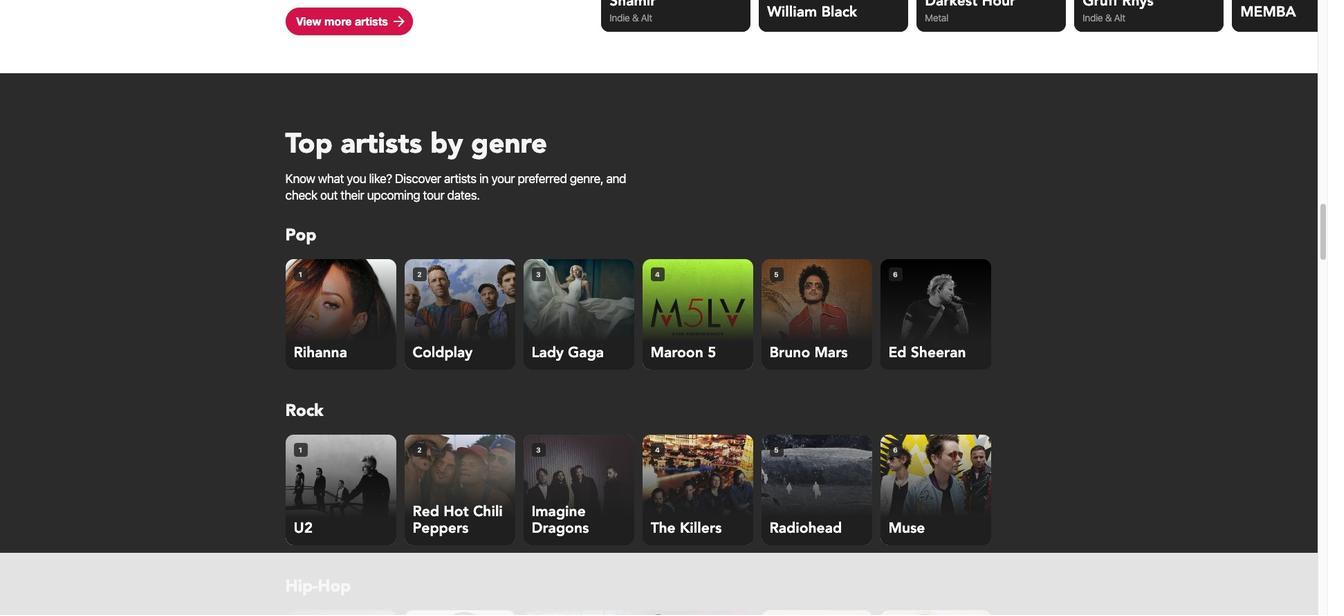 Task type: vqa. For each thing, say whether or not it's contained in the screenshot.
our
no



Task type: describe. For each thing, give the bounding box(es) containing it.
dates.
[[447, 188, 480, 203]]

u2
[[294, 519, 313, 539]]

gaga
[[568, 343, 604, 363]]

hop
[[318, 576, 351, 599]]

black
[[822, 2, 857, 22]]

sheeran
[[911, 343, 966, 363]]

2 indie & alt link from the left
[[1075, 0, 1224, 36]]

you
[[347, 172, 366, 186]]

hot
[[444, 502, 469, 522]]

dragons
[[532, 519, 589, 539]]

top artists by genre
[[285, 125, 547, 163]]

alt for first indie & alt link
[[641, 12, 653, 24]]

by
[[430, 125, 463, 163]]

ed
[[889, 343, 907, 363]]

4 for pop
[[655, 270, 660, 279]]

memba
[[1241, 2, 1297, 22]]

maroon 5
[[651, 343, 716, 363]]

view more artists link
[[285, 7, 413, 35]]

radiohead
[[770, 519, 842, 539]]

5 for pop
[[774, 270, 779, 279]]

1 vertical spatial 5
[[708, 343, 716, 363]]

lady gaga
[[532, 343, 604, 363]]

indie & alt for first indie & alt link
[[610, 12, 653, 24]]

rihanna
[[294, 343, 347, 363]]

hip-hop
[[285, 576, 351, 599]]

alt for first indie & alt link from right
[[1114, 12, 1126, 24]]

2 for pop
[[417, 270, 422, 279]]

4 for rock
[[655, 446, 660, 454]]

william black
[[768, 2, 857, 22]]

metal
[[925, 12, 949, 24]]

the killers
[[651, 519, 722, 539]]

imagine
[[532, 502, 586, 522]]

red hot chili peppers
[[413, 502, 503, 539]]

tour
[[423, 188, 444, 203]]

1 for pop
[[299, 270, 303, 279]]

0 vertical spatial artists
[[355, 14, 388, 27]]

know
[[285, 172, 315, 186]]

2 for rock
[[417, 446, 422, 454]]

6 for pop
[[893, 270, 898, 279]]

1 for rock
[[299, 446, 303, 454]]

the
[[651, 519, 676, 539]]

william black link
[[759, 0, 909, 36]]

1 vertical spatial artists
[[341, 125, 422, 163]]

red
[[413, 502, 439, 522]]

killers
[[680, 519, 722, 539]]

6 for rock
[[893, 446, 898, 454]]

more
[[325, 14, 352, 27]]

genre
[[471, 125, 547, 163]]



Task type: locate. For each thing, give the bounding box(es) containing it.
indie for first indie & alt link from right
[[1083, 12, 1103, 24]]

1 horizontal spatial &
[[1106, 12, 1112, 24]]

bruno
[[770, 343, 810, 363]]

2 6 from the top
[[893, 446, 898, 454]]

1 down rock
[[299, 446, 303, 454]]

0 vertical spatial 5
[[774, 270, 779, 279]]

2 1 from the top
[[299, 446, 303, 454]]

2
[[417, 270, 422, 279], [417, 446, 422, 454]]

know what you like? discover artists in your preferred genre, and check out their upcoming tour dates.
[[285, 172, 626, 203]]

artists inside the "know what you like? discover artists in your preferred genre, and check out their upcoming tour dates."
[[444, 172, 477, 186]]

bruno mars
[[770, 343, 848, 363]]

like?
[[369, 172, 392, 186]]

william
[[768, 2, 817, 22]]

genre,
[[570, 172, 604, 186]]

1 vertical spatial 6
[[893, 446, 898, 454]]

1 alt from the left
[[641, 12, 653, 24]]

coldplay
[[413, 343, 473, 363]]

2 4 from the top
[[655, 446, 660, 454]]

pop
[[285, 224, 317, 247]]

indie
[[610, 12, 630, 24], [1083, 12, 1103, 24]]

2 indie from the left
[[1083, 12, 1103, 24]]

1 vertical spatial 4
[[655, 446, 660, 454]]

1 horizontal spatial indie & alt link
[[1075, 0, 1224, 36]]

their
[[341, 188, 364, 203]]

2 & from the left
[[1106, 12, 1112, 24]]

out
[[320, 188, 338, 203]]

2 vertical spatial artists
[[444, 172, 477, 186]]

5
[[774, 270, 779, 279], [708, 343, 716, 363], [774, 446, 779, 454]]

1 vertical spatial 1
[[299, 446, 303, 454]]

muse
[[889, 519, 925, 539]]

1 2 from the top
[[417, 270, 422, 279]]

in
[[480, 172, 489, 186]]

1 & from the left
[[632, 12, 639, 24]]

1 4 from the top
[[655, 270, 660, 279]]

preferred
[[518, 172, 567, 186]]

0 horizontal spatial indie & alt link
[[601, 0, 751, 36]]

6
[[893, 270, 898, 279], [893, 446, 898, 454]]

3
[[536, 270, 541, 279], [536, 446, 541, 454]]

metal link
[[917, 0, 1066, 36]]

0 horizontal spatial alt
[[641, 12, 653, 24]]

memba link
[[1233, 0, 1329, 36]]

indie & alt for first indie & alt link from right
[[1083, 12, 1126, 24]]

&
[[632, 12, 639, 24], [1106, 12, 1112, 24]]

hip-
[[285, 576, 318, 599]]

0 vertical spatial 1
[[299, 270, 303, 279]]

0 vertical spatial 4
[[655, 270, 660, 279]]

1 down pop
[[299, 270, 303, 279]]

1 indie from the left
[[610, 12, 630, 24]]

2 2 from the top
[[417, 446, 422, 454]]

1 horizontal spatial alt
[[1114, 12, 1126, 24]]

and
[[606, 172, 626, 186]]

artists up dates.
[[444, 172, 477, 186]]

1 1 from the top
[[299, 270, 303, 279]]

1 indie & alt from the left
[[610, 12, 653, 24]]

3 for pop
[[536, 270, 541, 279]]

artists
[[355, 14, 388, 27], [341, 125, 422, 163], [444, 172, 477, 186]]

ed sheeran
[[889, 343, 966, 363]]

lady
[[532, 343, 564, 363]]

0 horizontal spatial indie
[[610, 12, 630, 24]]

indie & alt link
[[601, 0, 751, 36], [1075, 0, 1224, 36]]

0 vertical spatial 6
[[893, 270, 898, 279]]

1 vertical spatial 2
[[417, 446, 422, 454]]

0 horizontal spatial &
[[632, 12, 639, 24]]

1 6 from the top
[[893, 270, 898, 279]]

artists right more
[[355, 14, 388, 27]]

2 alt from the left
[[1114, 12, 1126, 24]]

0 vertical spatial 2
[[417, 270, 422, 279]]

2 indie & alt from the left
[[1083, 12, 1126, 24]]

view more artists
[[297, 14, 388, 27]]

indie & alt
[[610, 12, 653, 24], [1083, 12, 1126, 24]]

discover
[[395, 172, 441, 186]]

alt
[[641, 12, 653, 24], [1114, 12, 1126, 24]]

view
[[297, 14, 322, 27]]

1 horizontal spatial indie
[[1083, 12, 1103, 24]]

2 3 from the top
[[536, 446, 541, 454]]

upcoming
[[367, 188, 420, 203]]

1 indie & alt link from the left
[[601, 0, 751, 36]]

mars
[[815, 343, 848, 363]]

top
[[285, 125, 333, 163]]

0 horizontal spatial indie & alt
[[610, 12, 653, 24]]

peppers
[[413, 519, 469, 539]]

imagine dragons
[[532, 502, 589, 539]]

artists up the like?
[[341, 125, 422, 163]]

your
[[492, 172, 515, 186]]

what
[[318, 172, 344, 186]]

1 vertical spatial 3
[[536, 446, 541, 454]]

4
[[655, 270, 660, 279], [655, 446, 660, 454]]

chili
[[473, 502, 503, 522]]

2 vertical spatial 5
[[774, 446, 779, 454]]

1 3 from the top
[[536, 270, 541, 279]]

& for first indie & alt link
[[632, 12, 639, 24]]

check
[[285, 188, 318, 203]]

5 for rock
[[774, 446, 779, 454]]

maroon
[[651, 343, 704, 363]]

1
[[299, 270, 303, 279], [299, 446, 303, 454]]

1 horizontal spatial indie & alt
[[1083, 12, 1126, 24]]

& for first indie & alt link from right
[[1106, 12, 1112, 24]]

0 vertical spatial 3
[[536, 270, 541, 279]]

3 for rock
[[536, 446, 541, 454]]

indie for first indie & alt link
[[610, 12, 630, 24]]

rock
[[285, 400, 324, 423]]



